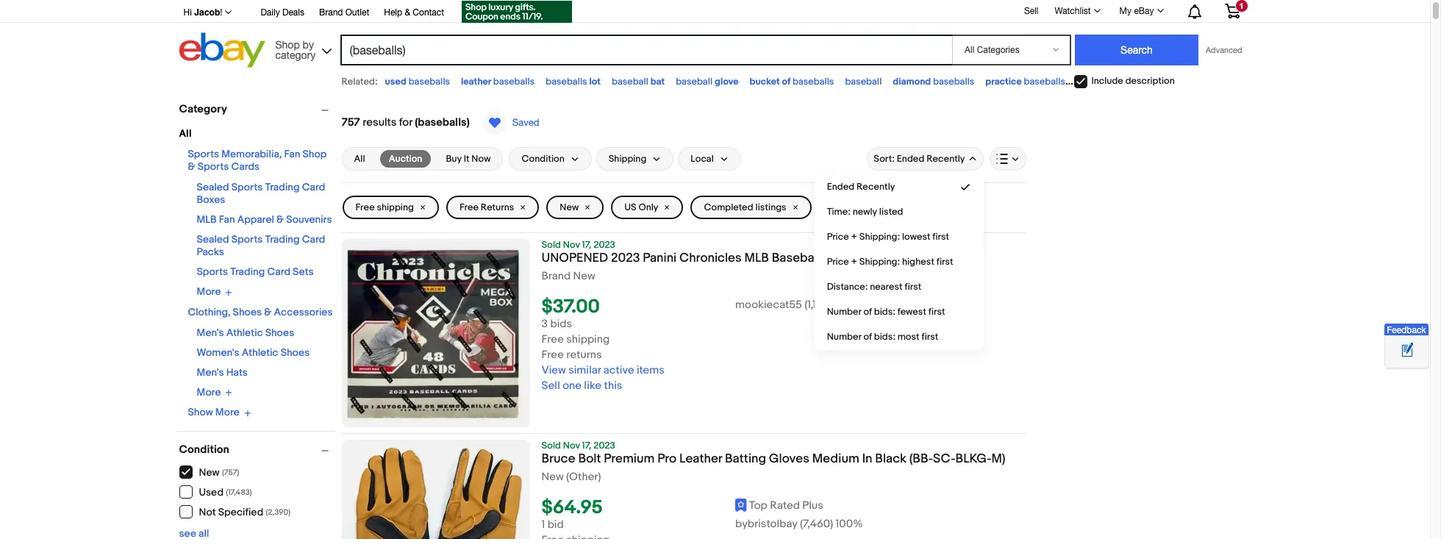 Task type: describe. For each thing, give the bounding box(es) containing it.
by
[[303, 39, 314, 50]]

diamond baseballs
[[893, 76, 975, 88]]

1 vertical spatial shoes
[[265, 326, 294, 339]]

women's
[[197, 346, 239, 359]]

buy it now
[[446, 153, 491, 165]]

ebay
[[1134, 6, 1154, 16]]

bat
[[651, 76, 665, 88]]

(2,390)
[[266, 507, 291, 517]]

outlet
[[345, 7, 369, 18]]

1 vertical spatial all
[[354, 153, 365, 165]]

time:
[[827, 206, 851, 218]]

number for number of bids: fewest first
[[827, 306, 862, 318]]

show more
[[188, 406, 240, 419]]

$64.95
[[542, 497, 603, 519]]

unopened
[[542, 251, 608, 266]]

3 baseballs from the left
[[546, 76, 587, 88]]

sold listings
[[832, 202, 885, 213]]

returns
[[481, 202, 514, 213]]

cards inside sold  nov 17, 2023 unopened 2023 panini chronicles mlb baseball trading cards mega box brand new
[[869, 251, 904, 266]]

men's hats link
[[197, 366, 248, 378]]

shipping: for lowest
[[860, 231, 900, 243]]

more for first more button from the bottom of the page
[[197, 386, 221, 398]]

brand outlet link
[[319, 5, 369, 21]]

1 for 1 bid
[[542, 518, 545, 532]]

show more button
[[188, 406, 251, 419]]

mlb inside the "sealed sports trading card boxes mlb fan apparel & souvenirs sealed sports trading card packs sports trading card sets"
[[197, 213, 217, 226]]

recently inside dropdown button
[[927, 153, 965, 165]]

clothing,
[[188, 306, 231, 318]]

nov for $37.00
[[563, 239, 580, 251]]

distance: nearest first link
[[815, 274, 983, 299]]

fewest
[[898, 306, 927, 318]]

(other)
[[566, 470, 601, 484]]

help & contact link
[[384, 5, 444, 21]]

gloves
[[769, 452, 810, 466]]

sort: ended recently
[[874, 153, 965, 165]]

& inside sports memorabilia, fan shop & sports cards
[[188, 160, 195, 173]]

2023 for $64.95
[[594, 440, 616, 452]]

distance: nearest first
[[827, 281, 922, 293]]

hi
[[184, 7, 192, 18]]

0 vertical spatial card
[[302, 181, 325, 193]]

shipping button
[[596, 147, 674, 171]]

unopened 2023 panini chronicles mlb baseball trading cards mega box link
[[542, 251, 1026, 270]]

view similar active items link
[[542, 363, 665, 377]]

clothing, shoes & accessories link
[[188, 306, 333, 318]]

free up view
[[542, 348, 564, 362]]

bucket
[[750, 76, 780, 88]]

1 vertical spatial ended
[[827, 181, 855, 193]]

price for price + shipping: lowest first
[[827, 231, 849, 243]]

ended recently
[[827, 181, 895, 193]]

help & contact
[[384, 7, 444, 18]]

first for most
[[922, 331, 939, 343]]

17, for $37.00
[[582, 239, 592, 251]]

us
[[625, 202, 637, 213]]

description
[[1126, 75, 1175, 87]]

brand outlet
[[319, 7, 369, 18]]

my
[[1120, 6, 1132, 16]]

sets
[[293, 266, 314, 278]]

it
[[464, 153, 470, 165]]

rawlings baseballs
[[1077, 76, 1156, 88]]

(7,460)
[[800, 517, 833, 531]]

bybristolbay
[[736, 517, 798, 531]]

sports memorabilia, fan shop & sports cards link
[[188, 148, 327, 173]]

98.8%
[[834, 298, 866, 312]]

men's athletic shoes link
[[197, 326, 294, 339]]

listings for completed listings
[[756, 202, 787, 213]]

auction link
[[380, 150, 431, 168]]

2 men's from the top
[[197, 366, 224, 378]]

0 vertical spatial condition
[[522, 153, 565, 165]]

0 vertical spatial condition button
[[509, 147, 592, 171]]

watchlist
[[1055, 6, 1091, 16]]

listing options selector. list view selected. image
[[996, 153, 1020, 165]]

show
[[188, 406, 213, 419]]

mookiecat55
[[736, 298, 802, 312]]

shop inside shop by category
[[275, 39, 300, 50]]

top rated plus image
[[736, 498, 747, 512]]

price + shipping: highest first link
[[815, 249, 983, 274]]

(bb-
[[910, 452, 933, 466]]

active
[[604, 363, 634, 377]]

baseballs lot
[[546, 76, 601, 88]]

bruce bolt premium pro leather batting gloves medium in black (bb-sc-blkg-m) link
[[542, 452, 1026, 471]]

number for number of bids: most first
[[827, 331, 862, 343]]

for
[[399, 115, 412, 129]]

top
[[749, 499, 768, 513]]

first for highest
[[937, 256, 954, 268]]

none submit inside shop by category banner
[[1075, 35, 1199, 65]]

shop by category
[[275, 39, 316, 61]]

number of bids: fewest first link
[[815, 299, 983, 324]]

100%
[[836, 517, 863, 531]]

3 baseball from the left
[[845, 76, 882, 88]]

baseballs for rawlings baseballs
[[1115, 76, 1156, 88]]

advanced link
[[1199, 35, 1250, 65]]

baseball link
[[845, 76, 882, 88]]

(baseballs)
[[415, 115, 470, 129]]

sports down sports memorabilia, fan shop & sports cards link
[[231, 181, 263, 193]]

sort:
[[874, 153, 895, 165]]

account navigation
[[175, 0, 1251, 25]]

get the coupon image
[[462, 1, 572, 23]]

number of bids: most first
[[827, 331, 939, 343]]

price for price + shipping: highest first
[[827, 256, 849, 268]]

blkg-
[[956, 452, 992, 466]]

1 bid
[[542, 518, 564, 532]]

view
[[542, 363, 566, 377]]

2 sealed from the top
[[197, 233, 229, 246]]

1 men's from the top
[[197, 326, 224, 339]]

new (757)
[[199, 466, 239, 479]]

!
[[220, 7, 222, 18]]

bids: for fewest
[[874, 306, 896, 318]]

contact
[[413, 7, 444, 18]]

sold listings link
[[819, 196, 910, 219]]

feedback
[[1387, 325, 1427, 335]]

now
[[472, 153, 491, 165]]

baseballs for used baseballs
[[409, 76, 450, 88]]

sealed sports trading card boxes link
[[197, 181, 325, 206]]

mlb inside sold  nov 17, 2023 unopened 2023 panini chronicles mlb baseball trading cards mega box brand new
[[745, 251, 769, 266]]

baseballs for practice baseballs
[[1024, 76, 1066, 88]]

main content containing $37.00
[[342, 96, 1026, 539]]

new up "unopened"
[[560, 202, 579, 213]]

daily deals
[[261, 7, 304, 18]]

+ for price + shipping: highest first
[[851, 256, 858, 268]]

baseballs for diamond baseballs
[[933, 76, 975, 88]]

1 sealed from the top
[[197, 181, 229, 193]]

2 vertical spatial shoes
[[281, 346, 310, 359]]

box
[[943, 251, 964, 266]]

category button
[[179, 102, 335, 116]]

buy
[[446, 153, 462, 165]]

(17,483)
[[226, 488, 252, 497]]

leather
[[461, 76, 491, 88]]

mega
[[907, 251, 940, 266]]

shipping
[[609, 153, 647, 165]]

brand inside the account 'navigation'
[[319, 7, 343, 18]]

sports down category
[[188, 148, 219, 160]]

distance:
[[827, 281, 868, 293]]

bruce bolt premium pro leather batting gloves medium in black (bb-sc-blkg-m) image
[[342, 440, 530, 539]]

more for first more button
[[197, 286, 221, 298]]

sort: ended recently button
[[867, 147, 984, 171]]

medium
[[812, 452, 860, 466]]

0 horizontal spatial condition
[[179, 442, 229, 456]]

& inside the account 'navigation'
[[405, 7, 410, 18]]

+ for price + shipping: lowest first
[[851, 231, 858, 243]]

baseballs for leather baseballs
[[493, 76, 535, 88]]

not
[[199, 506, 216, 519]]

souvenirs
[[286, 213, 332, 226]]

nov for $64.95
[[563, 440, 580, 452]]



Task type: locate. For each thing, give the bounding box(es) containing it.
new
[[560, 202, 579, 213], [573, 269, 596, 283], [199, 466, 220, 479], [542, 470, 564, 484]]

1 horizontal spatial brand
[[542, 269, 571, 283]]

first up fewest
[[905, 281, 922, 293]]

0 vertical spatial bids:
[[874, 306, 896, 318]]

listed
[[879, 206, 904, 218]]

free returns
[[460, 202, 514, 213]]

unopened 2023 panini chronicles mlb baseball trading cards mega box image
[[342, 239, 530, 427]]

0 horizontal spatial 1
[[542, 518, 545, 532]]

brand inside sold  nov 17, 2023 unopened 2023 panini chronicles mlb baseball trading cards mega box brand new
[[542, 269, 571, 283]]

men's down 'women's'
[[197, 366, 224, 378]]

1 vertical spatial cards
[[869, 251, 904, 266]]

nov
[[563, 239, 580, 251], [563, 440, 580, 452]]

1 horizontal spatial baseball
[[676, 76, 713, 88]]

free down 3 at the left
[[542, 333, 564, 347]]

fan inside sports memorabilia, fan shop & sports cards
[[284, 148, 300, 160]]

free down all link
[[356, 202, 375, 213]]

new down bruce
[[542, 470, 564, 484]]

price up distance:
[[827, 256, 849, 268]]

2 price from the top
[[827, 256, 849, 268]]

1 vertical spatial card
[[302, 233, 325, 246]]

None submit
[[1075, 35, 1199, 65]]

sold for $64.95
[[542, 440, 561, 452]]

1 horizontal spatial all
[[354, 153, 365, 165]]

4 baseballs from the left
[[793, 76, 834, 88]]

bids: down "nearest"
[[874, 306, 896, 318]]

ended recently link
[[815, 174, 983, 199]]

card up the souvenirs
[[302, 181, 325, 193]]

1 horizontal spatial 1
[[1240, 1, 1244, 10]]

bids: for most
[[874, 331, 896, 343]]

sold left the bolt
[[542, 440, 561, 452]]

first right "most"
[[922, 331, 939, 343]]

baseballs right 'practice'
[[1024, 76, 1066, 88]]

shipping up returns
[[567, 333, 610, 347]]

0 horizontal spatial cards
[[231, 160, 260, 173]]

shoes down clothing, shoes & accessories
[[265, 326, 294, 339]]

757 results for (baseballs)
[[342, 115, 470, 129]]

men's down clothing,
[[197, 326, 224, 339]]

0 vertical spatial sealed
[[197, 181, 229, 193]]

nov inside 'sold  nov 17, 2023 bruce bolt premium pro leather batting gloves medium in black (bb-sc-blkg-m) new (other)'
[[563, 440, 580, 452]]

sold inside sold listings link
[[832, 202, 852, 213]]

sell inside the account 'navigation'
[[1024, 6, 1039, 16]]

6 baseballs from the left
[[1024, 76, 1066, 88]]

nov up the (other)
[[563, 440, 580, 452]]

0 vertical spatial 17,
[[582, 239, 592, 251]]

baseball for glove
[[676, 76, 713, 88]]

sell link
[[1018, 6, 1045, 16]]

more inside show more "button"
[[215, 406, 240, 419]]

1 vertical spatial more button
[[197, 386, 233, 399]]

sell inside mookiecat55 (1,192) 98.8% 3 bids free shipping free returns view similar active items sell one like this
[[542, 379, 560, 393]]

2 shipping: from the top
[[860, 256, 900, 268]]

all down category
[[179, 127, 192, 140]]

shop left by
[[275, 39, 300, 50]]

number of bids: fewest first
[[827, 306, 945, 318]]

all down 757
[[354, 153, 365, 165]]

1 vertical spatial +
[[851, 256, 858, 268]]

free shipping link
[[342, 196, 439, 219]]

1 vertical spatial price
[[827, 256, 849, 268]]

shop left all link
[[303, 148, 327, 160]]

0 vertical spatial of
[[782, 76, 791, 88]]

& right apparel
[[276, 213, 284, 226]]

1 vertical spatial more
[[197, 386, 221, 398]]

0 horizontal spatial mlb
[[197, 213, 217, 226]]

& inside the "sealed sports trading card boxes mlb fan apparel & souvenirs sealed sports trading card packs sports trading card sets"
[[276, 213, 284, 226]]

+ down newly on the top
[[851, 231, 858, 243]]

fan inside the "sealed sports trading card boxes mlb fan apparel & souvenirs sealed sports trading card packs sports trading card sets"
[[219, 213, 235, 226]]

2 vertical spatial of
[[864, 331, 872, 343]]

sell down view
[[542, 379, 560, 393]]

757
[[342, 115, 360, 129]]

0 horizontal spatial listings
[[756, 202, 787, 213]]

returns
[[567, 348, 602, 362]]

0 vertical spatial price
[[827, 231, 849, 243]]

of for bucket of baseballs
[[782, 76, 791, 88]]

sold down new link
[[542, 239, 561, 251]]

(757)
[[222, 468, 239, 477]]

0 horizontal spatial shipping
[[377, 202, 414, 213]]

2 listings from the left
[[854, 202, 885, 213]]

batting
[[725, 452, 766, 466]]

0 vertical spatial shoes
[[233, 306, 262, 318]]

price + shipping: lowest first
[[827, 231, 950, 243]]

17, for $64.95
[[582, 440, 592, 452]]

shipping: up distance: nearest first
[[860, 256, 900, 268]]

deals
[[282, 7, 304, 18]]

new inside 'sold  nov 17, 2023 bruce bolt premium pro leather batting gloves medium in black (bb-sc-blkg-m) new (other)'
[[542, 470, 564, 484]]

1 horizontal spatial shipping
[[567, 333, 610, 347]]

shop inside sports memorabilia, fan shop & sports cards
[[303, 148, 327, 160]]

1 up advanced link
[[1240, 1, 1244, 10]]

buy it now link
[[437, 150, 500, 168]]

1 horizontal spatial fan
[[284, 148, 300, 160]]

clothing, shoes & accessories
[[188, 306, 333, 318]]

of
[[782, 76, 791, 88], [864, 306, 872, 318], [864, 331, 872, 343]]

baseball for bat
[[612, 76, 649, 88]]

unopened 2023 panini chronicles mlb baseball trading cards mega box heading
[[542, 251, 964, 266]]

baseballs right bucket
[[793, 76, 834, 88]]

shipping:
[[860, 231, 900, 243], [860, 256, 900, 268]]

ended inside dropdown button
[[897, 153, 925, 165]]

0 vertical spatial shipping:
[[860, 231, 900, 243]]

0 horizontal spatial brand
[[319, 7, 343, 18]]

sports down the packs
[[197, 266, 228, 278]]

17, down new link
[[582, 239, 592, 251]]

category
[[179, 102, 227, 116]]

listings right completed
[[756, 202, 787, 213]]

1 nov from the top
[[563, 239, 580, 251]]

men's athletic shoes women's athletic shoes men's hats
[[197, 326, 310, 378]]

of for number of bids: most first
[[864, 331, 872, 343]]

2 17, from the top
[[582, 440, 592, 452]]

card left sets
[[267, 266, 290, 278]]

leather
[[680, 452, 722, 466]]

m)
[[992, 452, 1006, 466]]

of for number of bids: fewest first
[[864, 306, 872, 318]]

0 vertical spatial all
[[179, 127, 192, 140]]

chronicles
[[680, 251, 742, 266]]

1 horizontal spatial sell
[[1024, 6, 1039, 16]]

completed
[[704, 202, 754, 213]]

0 vertical spatial brand
[[319, 7, 343, 18]]

2023 up the (other)
[[594, 440, 616, 452]]

time: newly listed
[[827, 206, 904, 218]]

1 vertical spatial 17,
[[582, 440, 592, 452]]

bruce bolt premium pro leather batting gloves medium in black (bb-sc-blkg-m) heading
[[542, 452, 1006, 466]]

new inside sold  nov 17, 2023 unopened 2023 panini chronicles mlb baseball trading cards mega box brand new
[[573, 269, 596, 283]]

1 bids: from the top
[[874, 306, 896, 318]]

0 vertical spatial men's
[[197, 326, 224, 339]]

listings for sold listings
[[854, 202, 885, 213]]

2 + from the top
[[851, 256, 858, 268]]

hi jacob !
[[184, 7, 222, 18]]

1 vertical spatial brand
[[542, 269, 571, 283]]

2 vertical spatial card
[[267, 266, 290, 278]]

0 horizontal spatial condition button
[[179, 442, 335, 456]]

0 vertical spatial nov
[[563, 239, 580, 251]]

sealed
[[197, 181, 229, 193], [197, 233, 229, 246]]

first up box
[[933, 231, 950, 243]]

sports trading card sets link
[[197, 266, 314, 278]]

0 horizontal spatial fan
[[219, 213, 235, 226]]

17, inside 'sold  nov 17, 2023 bruce bolt premium pro leather batting gloves medium in black (bb-sc-blkg-m) new (other)'
[[582, 440, 592, 452]]

sports up boxes at the top of page
[[198, 160, 229, 173]]

0 horizontal spatial sell
[[542, 379, 560, 393]]

sports down apparel
[[231, 233, 263, 246]]

shipping: for highest
[[860, 256, 900, 268]]

17, inside sold  nov 17, 2023 unopened 2023 panini chronicles mlb baseball trading cards mega box brand new
[[582, 239, 592, 251]]

baseballs
[[409, 76, 450, 88], [493, 76, 535, 88], [546, 76, 587, 88], [793, 76, 834, 88], [933, 76, 975, 88], [1024, 76, 1066, 88], [1115, 76, 1156, 88]]

daily deals link
[[261, 5, 304, 21]]

17, right bruce
[[582, 440, 592, 452]]

0 vertical spatial shipping
[[377, 202, 414, 213]]

2023 for $37.00
[[594, 239, 616, 251]]

0 vertical spatial more
[[197, 286, 221, 298]]

first right fewest
[[929, 306, 945, 318]]

2 vertical spatial more
[[215, 406, 240, 419]]

baseball bat
[[612, 76, 665, 88]]

practice
[[986, 76, 1022, 88]]

sold
[[832, 202, 852, 213], [542, 239, 561, 251], [542, 440, 561, 452]]

mookiecat55 (1,192) 98.8% 3 bids free shipping free returns view similar active items sell one like this
[[542, 298, 866, 393]]

1 vertical spatial mlb
[[745, 251, 769, 266]]

number down 98.8%
[[827, 331, 862, 343]]

0 vertical spatial more button
[[197, 285, 233, 298]]

main content
[[342, 96, 1026, 539]]

1 vertical spatial shipping:
[[860, 256, 900, 268]]

bybristolbay (7,460) 100%
[[736, 517, 863, 531]]

shop by category button
[[269, 33, 335, 64]]

recently up ended recently link
[[927, 153, 965, 165]]

2 vertical spatial sold
[[542, 440, 561, 452]]

1 vertical spatial 1
[[542, 518, 545, 532]]

first for fewest
[[929, 306, 945, 318]]

daily
[[261, 7, 280, 18]]

sold for $37.00
[[542, 239, 561, 251]]

sealed down memorabilia,
[[197, 181, 229, 193]]

Search for anything text field
[[342, 36, 950, 64]]

shoes down accessories
[[281, 346, 310, 359]]

0 vertical spatial recently
[[927, 153, 965, 165]]

1 vertical spatial condition button
[[179, 442, 335, 456]]

local
[[691, 153, 714, 165]]

0 vertical spatial shop
[[275, 39, 300, 50]]

1 vertical spatial athletic
[[242, 346, 278, 359]]

include
[[1092, 75, 1124, 87]]

one
[[563, 379, 582, 393]]

0 horizontal spatial recently
[[857, 181, 895, 193]]

1 vertical spatial nov
[[563, 440, 580, 452]]

3
[[542, 317, 548, 331]]

of right bucket
[[782, 76, 791, 88]]

nearest
[[870, 281, 903, 293]]

+ up distance:
[[851, 256, 858, 268]]

1 vertical spatial number
[[827, 331, 862, 343]]

condition button up (757)
[[179, 442, 335, 456]]

free left returns
[[460, 202, 479, 213]]

leather baseballs
[[461, 76, 535, 88]]

more button up show more
[[197, 386, 233, 399]]

bids
[[550, 317, 572, 331]]

us only link
[[611, 196, 684, 219]]

1 baseballs from the left
[[409, 76, 450, 88]]

condition
[[522, 153, 565, 165], [179, 442, 229, 456]]

number
[[827, 306, 862, 318], [827, 331, 862, 343]]

more button up clothing,
[[197, 285, 233, 298]]

of down distance: nearest first
[[864, 306, 872, 318]]

trading down mlb fan apparel & souvenirs link
[[265, 233, 300, 246]]

related:
[[342, 76, 378, 88]]

listings
[[756, 202, 787, 213], [854, 202, 885, 213]]

1 inside main content
[[542, 518, 545, 532]]

shipping inside mookiecat55 (1,192) 98.8% 3 bids free shipping free returns view similar active items sell one like this
[[567, 333, 610, 347]]

nov inside sold  nov 17, 2023 unopened 2023 panini chronicles mlb baseball trading cards mega box brand new
[[563, 239, 580, 251]]

sold left newly on the top
[[832, 202, 852, 213]]

of down number of bids: fewest first
[[864, 331, 872, 343]]

more up show more
[[197, 386, 221, 398]]

0 horizontal spatial baseball
[[612, 76, 649, 88]]

0 horizontal spatial ended
[[827, 181, 855, 193]]

sold inside sold  nov 17, 2023 unopened 2023 panini chronicles mlb baseball trading cards mega box brand new
[[542, 239, 561, 251]]

trading inside sold  nov 17, 2023 unopened 2023 panini chronicles mlb baseball trading cards mega box brand new
[[824, 251, 866, 266]]

baseballs right the used
[[409, 76, 450, 88]]

athletic down men's athletic shoes link on the left bottom
[[242, 346, 278, 359]]

shipping: up price + shipping: highest first
[[860, 231, 900, 243]]

2023 inside 'sold  nov 17, 2023 bruce bolt premium pro leather batting gloves medium in black (bb-sc-blkg-m) new (other)'
[[594, 440, 616, 452]]

1 vertical spatial men's
[[197, 366, 224, 378]]

baseballs right diamond
[[933, 76, 975, 88]]

2023 down new link
[[594, 239, 616, 251]]

& up men's athletic shoes link on the left bottom
[[264, 306, 272, 318]]

baseballs left the lot
[[546, 76, 587, 88]]

watchlist link
[[1047, 2, 1107, 20]]

trading up distance:
[[824, 251, 866, 266]]

0 vertical spatial sold
[[832, 202, 852, 213]]

men's
[[197, 326, 224, 339], [197, 366, 224, 378]]

0 vertical spatial 1
[[1240, 1, 1244, 10]]

2 nov from the top
[[563, 440, 580, 452]]

new up used
[[199, 466, 220, 479]]

1 left bid
[[542, 518, 545, 532]]

free
[[356, 202, 375, 213], [460, 202, 479, 213], [542, 333, 564, 347], [542, 348, 564, 362]]

sealed down boxes at the top of page
[[197, 233, 229, 246]]

card
[[302, 181, 325, 193], [302, 233, 325, 246], [267, 266, 290, 278]]

0 vertical spatial +
[[851, 231, 858, 243]]

baseball
[[772, 251, 821, 266]]

1 listings from the left
[[756, 202, 787, 213]]

cards down price + shipping: lowest first
[[869, 251, 904, 266]]

first for lowest
[[933, 231, 950, 243]]

1 horizontal spatial condition button
[[509, 147, 592, 171]]

1 + from the top
[[851, 231, 858, 243]]

1 vertical spatial recently
[[857, 181, 895, 193]]

first right highest
[[937, 256, 954, 268]]

1 shipping: from the top
[[860, 231, 900, 243]]

0 vertical spatial number
[[827, 306, 862, 318]]

fan right memorabilia,
[[284, 148, 300, 160]]

sell left the watchlist
[[1024, 6, 1039, 16]]

shoes up men's athletic shoes link on the left bottom
[[233, 306, 262, 318]]

mlb left baseball
[[745, 251, 769, 266]]

athletic up "women's athletic shoes" link
[[226, 326, 263, 339]]

nov down new link
[[563, 239, 580, 251]]

1 horizontal spatial listings
[[854, 202, 885, 213]]

price inside price + shipping: lowest first link
[[827, 231, 849, 243]]

trading down sealed sports trading card packs link
[[230, 266, 265, 278]]

1 vertical spatial bids:
[[874, 331, 896, 343]]

2 baseball from the left
[[676, 76, 713, 88]]

ended up 'time:'
[[827, 181, 855, 193]]

1 vertical spatial condition
[[179, 442, 229, 456]]

2 number from the top
[[827, 331, 862, 343]]

ended right sort:
[[897, 153, 925, 165]]

only
[[639, 202, 659, 213]]

0 vertical spatial fan
[[284, 148, 300, 160]]

2023 left panini
[[611, 251, 640, 266]]

recently up sold listings link
[[857, 181, 895, 193]]

& right the help
[[405, 7, 410, 18]]

1 horizontal spatial cards
[[869, 251, 904, 266]]

baseball left diamond
[[845, 76, 882, 88]]

brand left outlet
[[319, 7, 343, 18]]

help
[[384, 7, 402, 18]]

0 horizontal spatial shop
[[275, 39, 300, 50]]

1 horizontal spatial ended
[[897, 153, 925, 165]]

trading down sports memorabilia, fan shop & sports cards
[[265, 181, 300, 193]]

1 vertical spatial fan
[[219, 213, 235, 226]]

top rated plus
[[749, 499, 824, 513]]

bids:
[[874, 306, 896, 318], [874, 331, 896, 343]]

2 baseballs from the left
[[493, 76, 535, 88]]

price down 'time:'
[[827, 231, 849, 243]]

number down distance:
[[827, 306, 862, 318]]

2 bids: from the top
[[874, 331, 896, 343]]

condition up new (757)
[[179, 442, 229, 456]]

0 horizontal spatial all
[[179, 127, 192, 140]]

recently
[[927, 153, 965, 165], [857, 181, 895, 193]]

baseball left bat
[[612, 76, 649, 88]]

saved button
[[479, 110, 544, 135]]

my ebay link
[[1112, 2, 1171, 20]]

price inside price + shipping: highest first link
[[827, 256, 849, 268]]

1 more button from the top
[[197, 285, 233, 298]]

like
[[584, 379, 602, 393]]

1 horizontal spatial mlb
[[745, 251, 769, 266]]

more up clothing,
[[197, 286, 221, 298]]

used baseballs
[[385, 76, 450, 88]]

cards inside sports memorabilia, fan shop & sports cards
[[231, 160, 260, 173]]

listings inside completed listings link
[[756, 202, 787, 213]]

advanced
[[1206, 46, 1243, 54]]

listings down ended recently
[[854, 202, 885, 213]]

1 17, from the top
[[582, 239, 592, 251]]

& down category
[[188, 160, 195, 173]]

0 vertical spatial cards
[[231, 160, 260, 173]]

0 vertical spatial athletic
[[226, 326, 263, 339]]

1 vertical spatial sold
[[542, 239, 561, 251]]

1 price from the top
[[827, 231, 849, 243]]

baseballs right rawlings
[[1115, 76, 1156, 88]]

sold inside 'sold  nov 17, 2023 bruce bolt premium pro leather batting gloves medium in black (bb-sc-blkg-m) new (other)'
[[542, 440, 561, 452]]

shop by category banner
[[175, 0, 1251, 71]]

1 vertical spatial of
[[864, 306, 872, 318]]

&
[[405, 7, 410, 18], [188, 160, 195, 173], [276, 213, 284, 226], [264, 306, 272, 318]]

new link
[[547, 196, 604, 219]]

used
[[385, 76, 407, 88]]

1 baseball from the left
[[612, 76, 649, 88]]

1 vertical spatial sell
[[542, 379, 560, 393]]

0 vertical spatial sell
[[1024, 6, 1039, 16]]

1 horizontal spatial condition
[[522, 153, 565, 165]]

lot
[[589, 76, 601, 88]]

free returns link
[[446, 196, 539, 219]]

bruce
[[542, 452, 576, 466]]

Auction selected text field
[[389, 152, 422, 165]]

sealed sports trading card packs link
[[197, 233, 325, 258]]

auction
[[389, 153, 422, 165]]

1 inside the account 'navigation'
[[1240, 1, 1244, 10]]

7 baseballs from the left
[[1115, 76, 1156, 88]]

0 vertical spatial mlb
[[197, 213, 217, 226]]

listings inside sold listings link
[[854, 202, 885, 213]]

1 vertical spatial shipping
[[567, 333, 610, 347]]

1 number from the top
[[827, 306, 862, 318]]

category
[[275, 49, 316, 61]]

fan down boxes at the top of page
[[219, 213, 235, 226]]

1 horizontal spatial recently
[[927, 153, 965, 165]]

baseball left the glove
[[676, 76, 713, 88]]

2 horizontal spatial baseball
[[845, 76, 882, 88]]

2 more button from the top
[[197, 386, 233, 399]]

number of bids: most first link
[[815, 324, 983, 349]]

new down "unopened"
[[573, 269, 596, 283]]

baseballs right leather
[[493, 76, 535, 88]]

shipping down auction link
[[377, 202, 414, 213]]

card down the souvenirs
[[302, 233, 325, 246]]

condition down 'saved'
[[522, 153, 565, 165]]

1 for 1
[[1240, 1, 1244, 10]]

shop
[[275, 39, 300, 50], [303, 148, 327, 160]]

cards up sealed sports trading card boxes 'link' on the left of page
[[231, 160, 260, 173]]

5 baseballs from the left
[[933, 76, 975, 88]]

1 horizontal spatial shop
[[303, 148, 327, 160]]

1 vertical spatial shop
[[303, 148, 327, 160]]

0 vertical spatial ended
[[897, 153, 925, 165]]

condition button down 'saved'
[[509, 147, 592, 171]]

completed listings
[[704, 202, 787, 213]]

1 vertical spatial sealed
[[197, 233, 229, 246]]

mlb down boxes at the top of page
[[197, 213, 217, 226]]



Task type: vqa. For each thing, say whether or not it's contained in the screenshot.
baseballs lot
yes



